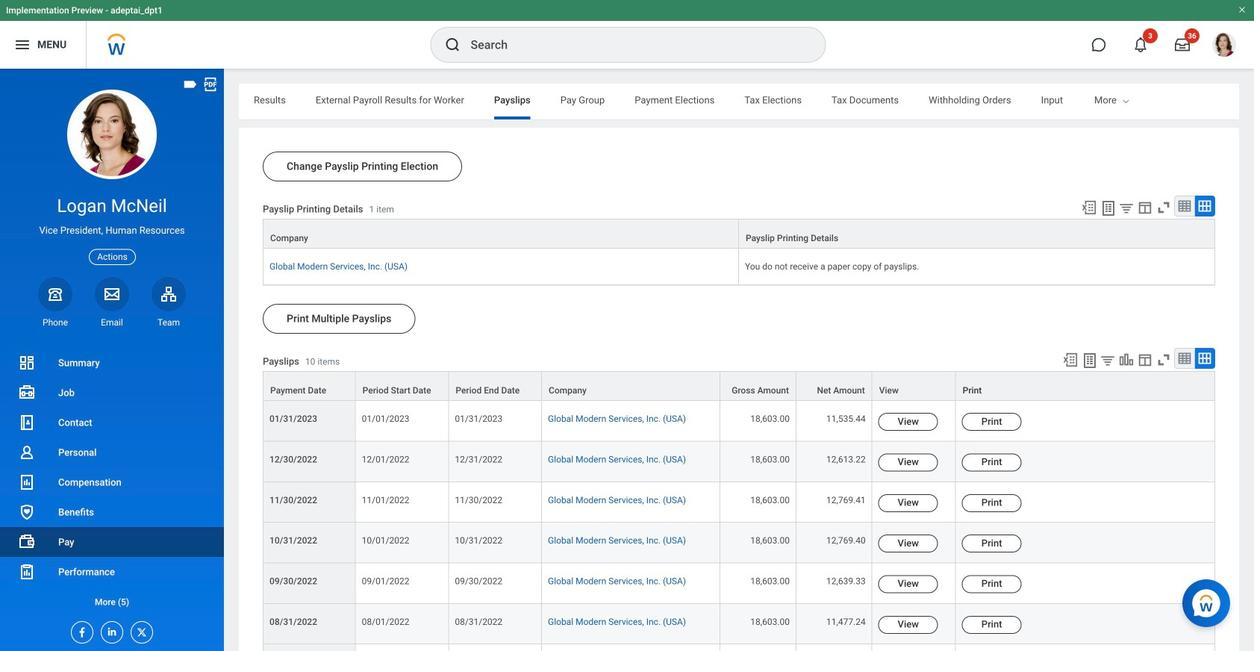 Task type: locate. For each thing, give the bounding box(es) containing it.
email logan mcneil element
[[95, 317, 129, 329]]

toolbar
[[1075, 196, 1216, 219], [1056, 348, 1216, 371]]

Search Workday  search field
[[471, 28, 795, 61]]

phone logan mcneil element
[[38, 317, 72, 329]]

1 vertical spatial select to filter grid data image
[[1100, 353, 1117, 368]]

5 row from the top
[[263, 442, 1216, 482]]

fullscreen image right click to view/edit grid preferences icon
[[1156, 199, 1173, 216]]

profile logan mcneil image
[[1213, 33, 1237, 60]]

justify image
[[13, 36, 31, 54]]

0 vertical spatial toolbar
[[1075, 196, 1216, 219]]

search image
[[444, 36, 462, 54]]

7 cell from the left
[[957, 645, 1216, 651]]

select to filter grid data image right export to worksheets image
[[1100, 353, 1117, 368]]

export to excel image
[[1082, 199, 1098, 216]]

2 row from the top
[[263, 249, 1216, 285]]

select to filter grid data image right export to worksheets icon
[[1119, 200, 1135, 216]]

0 vertical spatial select to filter grid data image
[[1119, 200, 1135, 216]]

select to filter grid data image
[[1119, 200, 1135, 216], [1100, 353, 1117, 368]]

cell
[[356, 645, 449, 651], [449, 645, 542, 651], [542, 645, 721, 651], [721, 645, 797, 651], [797, 645, 873, 651], [873, 645, 957, 651], [957, 645, 1216, 651]]

tab list
[[239, 84, 1255, 120]]

contact image
[[18, 414, 36, 432]]

view team image
[[160, 285, 178, 303]]

x image
[[131, 622, 148, 639]]

close environment banner image
[[1238, 5, 1247, 14]]

click to view/edit grid preferences image
[[1138, 352, 1154, 368]]

6 row from the top
[[263, 482, 1216, 523]]

1 fullscreen image from the top
[[1156, 199, 1173, 216]]

expand table image
[[1198, 199, 1213, 214]]

1 vertical spatial fullscreen image
[[1156, 352, 1173, 368]]

linkedin image
[[102, 622, 118, 638]]

personal image
[[18, 444, 36, 462]]

export to worksheets image
[[1082, 352, 1100, 370]]

0 horizontal spatial select to filter grid data image
[[1100, 353, 1117, 368]]

fullscreen image
[[1156, 199, 1173, 216], [1156, 352, 1173, 368]]

1 horizontal spatial select to filter grid data image
[[1119, 200, 1135, 216]]

list
[[0, 348, 224, 617]]

1 cell from the left
[[356, 645, 449, 651]]

2 fullscreen image from the top
[[1156, 352, 1173, 368]]

fullscreen image right click to view/edit grid preferences image
[[1156, 352, 1173, 368]]

2 cell from the left
[[449, 645, 542, 651]]

job image
[[18, 384, 36, 402]]

row
[[263, 219, 1216, 250], [263, 249, 1216, 285], [263, 371, 1216, 401], [263, 401, 1216, 442], [263, 442, 1216, 482], [263, 482, 1216, 523], [263, 523, 1216, 564], [263, 564, 1216, 604], [263, 604, 1216, 645], [263, 645, 1216, 651]]

8 row from the top
[[263, 564, 1216, 604]]

column header
[[263, 219, 739, 250]]

notifications large image
[[1134, 37, 1149, 52]]

0 vertical spatial fullscreen image
[[1156, 199, 1173, 216]]

click to view/edit grid preferences image
[[1138, 199, 1154, 216]]

table image
[[1178, 199, 1193, 214]]

team logan mcneil element
[[152, 317, 186, 329]]

5 cell from the left
[[797, 645, 873, 651]]

banner
[[0, 0, 1255, 69]]

pay image
[[18, 533, 36, 551]]

3 cell from the left
[[542, 645, 721, 651]]

row header
[[263, 645, 356, 651]]

7 row from the top
[[263, 523, 1216, 564]]



Task type: vqa. For each thing, say whether or not it's contained in the screenshot.
topmost fullscreen icon
yes



Task type: describe. For each thing, give the bounding box(es) containing it.
view printable version (pdf) image
[[202, 76, 219, 93]]

mail image
[[103, 285, 121, 303]]

4 row from the top
[[263, 401, 1216, 442]]

export to excel image
[[1063, 352, 1079, 368]]

performance image
[[18, 563, 36, 581]]

select to filter grid data image for export to worksheets icon
[[1119, 200, 1135, 216]]

navigation pane region
[[0, 69, 224, 651]]

6 cell from the left
[[873, 645, 957, 651]]

1 vertical spatial toolbar
[[1056, 348, 1216, 371]]

tag image
[[182, 76, 199, 93]]

3 row from the top
[[263, 371, 1216, 401]]

10 row from the top
[[263, 645, 1216, 651]]

table image
[[1178, 351, 1193, 366]]

select to filter grid data image for export to worksheets image
[[1100, 353, 1117, 368]]

4 cell from the left
[[721, 645, 797, 651]]

expand table image
[[1198, 351, 1213, 366]]

9 row from the top
[[263, 604, 1216, 645]]

1 row from the top
[[263, 219, 1216, 250]]

export to worksheets image
[[1100, 199, 1118, 217]]

facebook image
[[72, 622, 88, 639]]

benefits image
[[18, 503, 36, 521]]

phone image
[[45, 285, 66, 303]]

inbox large image
[[1176, 37, 1191, 52]]

summary image
[[18, 354, 36, 372]]

compensation image
[[18, 474, 36, 491]]



